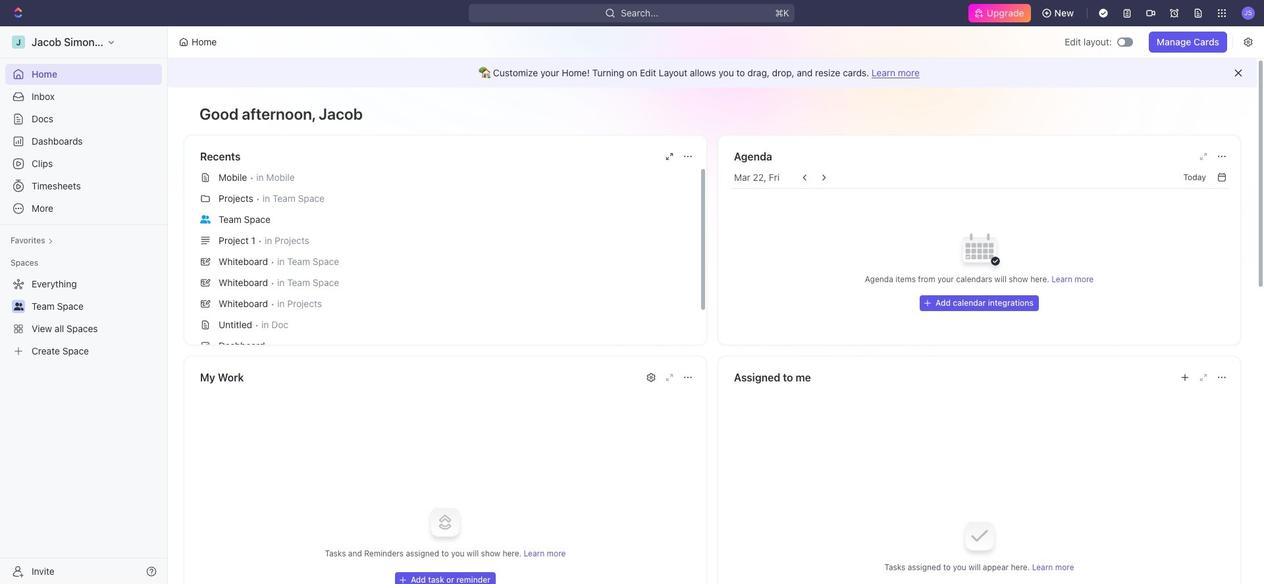 Task type: locate. For each thing, give the bounding box(es) containing it.
sidebar navigation
[[0, 26, 171, 585]]

tree
[[5, 274, 162, 362]]

1 vertical spatial user group image
[[14, 303, 23, 311]]

0 horizontal spatial user group image
[[14, 303, 23, 311]]

alert
[[168, 59, 1258, 88]]

1 horizontal spatial user group image
[[200, 215, 211, 224]]

user group image
[[200, 215, 211, 224], [14, 303, 23, 311]]

0 vertical spatial user group image
[[200, 215, 211, 224]]



Task type: describe. For each thing, give the bounding box(es) containing it.
jacob simon's workspace, , element
[[12, 36, 25, 49]]

user group image inside sidebar navigation
[[14, 303, 23, 311]]

tree inside sidebar navigation
[[5, 274, 162, 362]]



Task type: vqa. For each thing, say whether or not it's contained in the screenshot.
ALERT
yes



